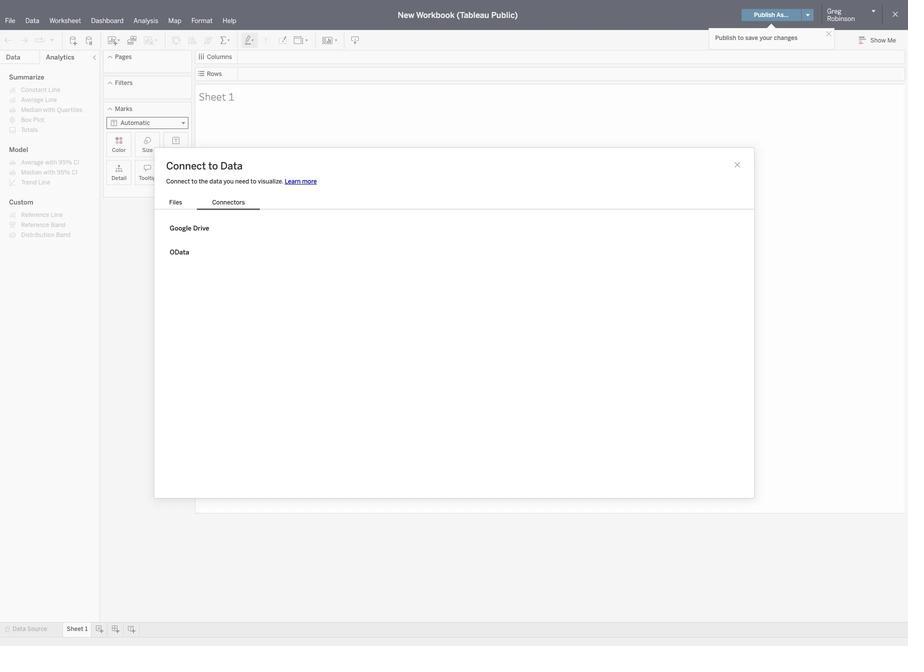 Task type: locate. For each thing, give the bounding box(es) containing it.
average
[[21, 97, 44, 104], [21, 159, 44, 166]]

1 vertical spatial with
[[45, 159, 57, 166]]

line up reference band
[[51, 212, 63, 219]]

pages
[[115, 54, 132, 61]]

robinson
[[828, 15, 856, 23]]

2 reference from the top
[[21, 222, 49, 229]]

with up median with 95% ci
[[45, 159, 57, 166]]

ci for median with 95% ci
[[72, 169, 78, 176]]

0 vertical spatial 1
[[229, 89, 235, 103]]

new workbook (tableau public)
[[398, 10, 518, 20]]

pause auto updates image
[[85, 35, 95, 45]]

median for median with 95% ci
[[21, 169, 42, 176]]

to for save
[[738, 35, 744, 42]]

1 vertical spatial sheet
[[67, 626, 84, 633]]

median up trend
[[21, 169, 42, 176]]

average down the constant
[[21, 97, 44, 104]]

0 horizontal spatial publish
[[716, 35, 737, 42]]

new
[[398, 10, 415, 20]]

95%
[[59, 159, 72, 166], [57, 169, 70, 176]]

0 vertical spatial 95%
[[59, 159, 72, 166]]

0 vertical spatial band
[[51, 222, 66, 229]]

constant
[[21, 87, 47, 94]]

95% for average with 95% ci
[[59, 159, 72, 166]]

1 average from the top
[[21, 97, 44, 104]]

0 vertical spatial ci
[[74, 159, 80, 166]]

connect up files
[[166, 178, 190, 185]]

model
[[9, 146, 28, 154]]

sheet right source
[[67, 626, 84, 633]]

band down reference band
[[56, 232, 71, 239]]

2 vertical spatial with
[[43, 169, 55, 176]]

publish to save your changes
[[716, 35, 798, 42]]

size
[[142, 147, 153, 154]]

connect
[[166, 160, 206, 172], [166, 178, 190, 185]]

summarize
[[9, 74, 44, 81]]

totals
[[21, 127, 38, 134]]

0 vertical spatial median
[[21, 107, 42, 114]]

publish
[[755, 12, 776, 19], [716, 35, 737, 42]]

clear sheet image
[[143, 35, 159, 45]]

data source
[[13, 626, 47, 633]]

1 vertical spatial median
[[21, 169, 42, 176]]

google drive button
[[166, 222, 266, 234]]

distribution
[[21, 232, 55, 239]]

reference up reference band
[[21, 212, 49, 219]]

ci down the "average with 95% ci"
[[72, 169, 78, 176]]

1 down columns
[[229, 89, 235, 103]]

0 vertical spatial reference
[[21, 212, 49, 219]]

constant line
[[21, 87, 60, 94]]

to for the
[[192, 178, 197, 185]]

connect down text on the top left
[[166, 160, 206, 172]]

download image
[[351, 35, 361, 45]]

rows
[[207, 71, 222, 78]]

close image
[[825, 29, 834, 39]]

average with 95% ci
[[21, 159, 80, 166]]

reference for reference line
[[21, 212, 49, 219]]

median up box plot
[[21, 107, 42, 114]]

reference
[[21, 212, 49, 219], [21, 222, 49, 229]]

text
[[171, 147, 181, 154]]

drive
[[193, 225, 209, 232]]

connect to the data you need to visualize. learn more
[[166, 178, 317, 185]]

sheet 1 down rows
[[199, 89, 235, 103]]

connect to data
[[166, 160, 243, 172]]

average for average with 95% ci
[[21, 159, 44, 166]]

band for distribution band
[[56, 232, 71, 239]]

data left source
[[13, 626, 26, 633]]

ci
[[74, 159, 80, 166], [72, 169, 78, 176]]

public)
[[492, 10, 518, 20]]

0 vertical spatial sheet 1
[[199, 89, 235, 103]]

with down average line
[[43, 107, 55, 114]]

line
[[48, 87, 60, 94], [45, 97, 57, 104], [38, 179, 50, 186], [51, 212, 63, 219]]

ci up median with 95% ci
[[74, 159, 80, 166]]

1 vertical spatial band
[[56, 232, 71, 239]]

new worksheet image
[[107, 35, 121, 45]]

0 vertical spatial average
[[21, 97, 44, 104]]

1 right source
[[85, 626, 88, 633]]

trend
[[21, 179, 37, 186]]

line for trend line
[[38, 179, 50, 186]]

connectors
[[212, 199, 245, 206]]

0 horizontal spatial sheet
[[67, 626, 84, 633]]

data
[[210, 178, 222, 185]]

1 vertical spatial 95%
[[57, 169, 70, 176]]

totals image
[[220, 35, 232, 45]]

files
[[169, 199, 182, 206]]

with
[[43, 107, 55, 114], [45, 159, 57, 166], [43, 169, 55, 176]]

workbook
[[416, 10, 455, 20]]

0 vertical spatial sheet
[[199, 89, 226, 103]]

1 vertical spatial ci
[[72, 169, 78, 176]]

google
[[170, 225, 192, 232]]

0 vertical spatial publish
[[755, 12, 776, 19]]

band for reference band
[[51, 222, 66, 229]]

odata button
[[166, 246, 266, 258]]

median with quartiles
[[21, 107, 82, 114]]

line up median with quartiles
[[45, 97, 57, 104]]

0 horizontal spatial 1
[[85, 626, 88, 633]]

data up replay animation icon
[[25, 17, 39, 25]]

dashboard
[[91, 17, 124, 25]]

list box containing files
[[154, 197, 260, 210]]

with for median with quartiles
[[43, 107, 55, 114]]

median for median with quartiles
[[21, 107, 42, 114]]

1 reference from the top
[[21, 212, 49, 219]]

1 vertical spatial 1
[[85, 626, 88, 633]]

average line
[[21, 97, 57, 104]]

with down the "average with 95% ci"
[[43, 169, 55, 176]]

95% down the "average with 95% ci"
[[57, 169, 70, 176]]

1
[[229, 89, 235, 103], [85, 626, 88, 633]]

publish as...
[[755, 12, 789, 19]]

data
[[25, 17, 39, 25], [6, 54, 20, 61], [221, 160, 243, 172], [13, 626, 26, 633]]

median
[[21, 107, 42, 114], [21, 169, 42, 176]]

replay animation image
[[49, 37, 55, 43]]

to left 'save'
[[738, 35, 744, 42]]

show
[[871, 37, 887, 44]]

highlight image
[[244, 35, 256, 45]]

publish inside button
[[755, 12, 776, 19]]

publish for publish to save your changes
[[716, 35, 737, 42]]

learn more link
[[285, 178, 317, 185]]

you
[[224, 178, 234, 185]]

1 vertical spatial publish
[[716, 35, 737, 42]]

0 vertical spatial connect
[[166, 160, 206, 172]]

band
[[51, 222, 66, 229], [56, 232, 71, 239]]

average down model
[[21, 159, 44, 166]]

1 vertical spatial reference
[[21, 222, 49, 229]]

connect for connect to data
[[166, 160, 206, 172]]

filters
[[115, 80, 133, 87]]

distribution band
[[21, 232, 71, 239]]

to left the
[[192, 178, 197, 185]]

2 connect from the top
[[166, 178, 190, 185]]

duplicate image
[[127, 35, 137, 45]]

redo image
[[19, 35, 29, 45]]

publish for publish as...
[[755, 12, 776, 19]]

sheet down rows
[[199, 89, 226, 103]]

sort ascending image
[[188, 35, 198, 45]]

list box
[[154, 197, 260, 210]]

the
[[199, 178, 208, 185]]

show me button
[[855, 33, 906, 48]]

show/hide cards image
[[322, 35, 338, 45]]

sheet 1 right source
[[67, 626, 88, 633]]

learn
[[285, 178, 301, 185]]

(tableau
[[457, 10, 490, 20]]

sheet
[[199, 89, 226, 103], [67, 626, 84, 633]]

1 vertical spatial average
[[21, 159, 44, 166]]

publish left 'save'
[[716, 35, 737, 42]]

1 horizontal spatial publish
[[755, 12, 776, 19]]

new data source image
[[69, 35, 79, 45]]

95% up median with 95% ci
[[59, 159, 72, 166]]

tooltip
[[139, 175, 156, 182]]

2 median from the top
[[21, 169, 42, 176]]

changes
[[775, 35, 798, 42]]

0 vertical spatial with
[[43, 107, 55, 114]]

your
[[760, 35, 773, 42]]

reference up distribution
[[21, 222, 49, 229]]

line up average line
[[48, 87, 60, 94]]

1 connect from the top
[[166, 160, 206, 172]]

show labels image
[[262, 35, 272, 45]]

1 horizontal spatial sheet 1
[[199, 89, 235, 103]]

trend line
[[21, 179, 50, 186]]

band up 'distribution band' at the top of page
[[51, 222, 66, 229]]

publish left the as...
[[755, 12, 776, 19]]

to
[[738, 35, 744, 42], [208, 160, 218, 172], [192, 178, 197, 185], [251, 178, 257, 185]]

1 median from the top
[[21, 107, 42, 114]]

format
[[192, 17, 213, 25]]

1 vertical spatial sheet 1
[[67, 626, 88, 633]]

1 vertical spatial connect
[[166, 178, 190, 185]]

line down median with 95% ci
[[38, 179, 50, 186]]

sheet 1
[[199, 89, 235, 103], [67, 626, 88, 633]]

line for constant line
[[48, 87, 60, 94]]

columns
[[207, 54, 232, 61]]

connect for connect to the data you need to visualize. learn more
[[166, 178, 190, 185]]

to up data
[[208, 160, 218, 172]]

2 average from the top
[[21, 159, 44, 166]]



Task type: vqa. For each thing, say whether or not it's contained in the screenshot.
save's to
yes



Task type: describe. For each thing, give the bounding box(es) containing it.
need
[[235, 178, 249, 185]]

worksheet
[[49, 17, 81, 25]]

source
[[27, 626, 47, 633]]

ci for average with 95% ci
[[74, 159, 80, 166]]

visualize.
[[258, 178, 284, 185]]

detail
[[112, 175, 127, 182]]

swap rows and columns image
[[172, 35, 182, 45]]

reference band
[[21, 222, 66, 229]]

publish as... button
[[742, 9, 802, 21]]

with for average with 95% ci
[[45, 159, 57, 166]]

1 horizontal spatial sheet
[[199, 89, 226, 103]]

odata
[[170, 249, 189, 256]]

me
[[888, 37, 897, 44]]

show me
[[871, 37, 897, 44]]

median with 95% ci
[[21, 169, 78, 176]]

average for average line
[[21, 97, 44, 104]]

95% for median with 95% ci
[[57, 169, 70, 176]]

fit image
[[294, 35, 310, 45]]

reference for reference band
[[21, 222, 49, 229]]

marks
[[115, 106, 132, 113]]

custom
[[9, 199, 33, 206]]

reference line
[[21, 212, 63, 219]]

plot
[[33, 117, 44, 124]]

save
[[746, 35, 759, 42]]

help
[[223, 17, 237, 25]]

format workbook image
[[278, 35, 288, 45]]

greg
[[828, 8, 842, 15]]

map
[[168, 17, 182, 25]]

undo image
[[3, 35, 13, 45]]

box plot
[[21, 117, 44, 124]]

collapse image
[[92, 55, 98, 61]]

quartiles
[[57, 107, 82, 114]]

1 horizontal spatial 1
[[229, 89, 235, 103]]

more
[[302, 178, 317, 185]]

0 horizontal spatial sheet 1
[[67, 626, 88, 633]]

box
[[21, 117, 32, 124]]

greg robinson
[[828, 8, 856, 23]]

file
[[5, 17, 15, 25]]

with for median with 95% ci
[[43, 169, 55, 176]]

to for data
[[208, 160, 218, 172]]

data down undo image
[[6, 54, 20, 61]]

color
[[112, 147, 126, 154]]

replay animation image
[[35, 35, 45, 45]]

to right need
[[251, 178, 257, 185]]

line for average line
[[45, 97, 57, 104]]

line for reference line
[[51, 212, 63, 219]]

google drive
[[170, 225, 209, 232]]

analysis
[[134, 17, 158, 25]]

analytics
[[46, 54, 75, 61]]

data up you
[[221, 160, 243, 172]]

as...
[[777, 12, 789, 19]]

sort descending image
[[204, 35, 214, 45]]



